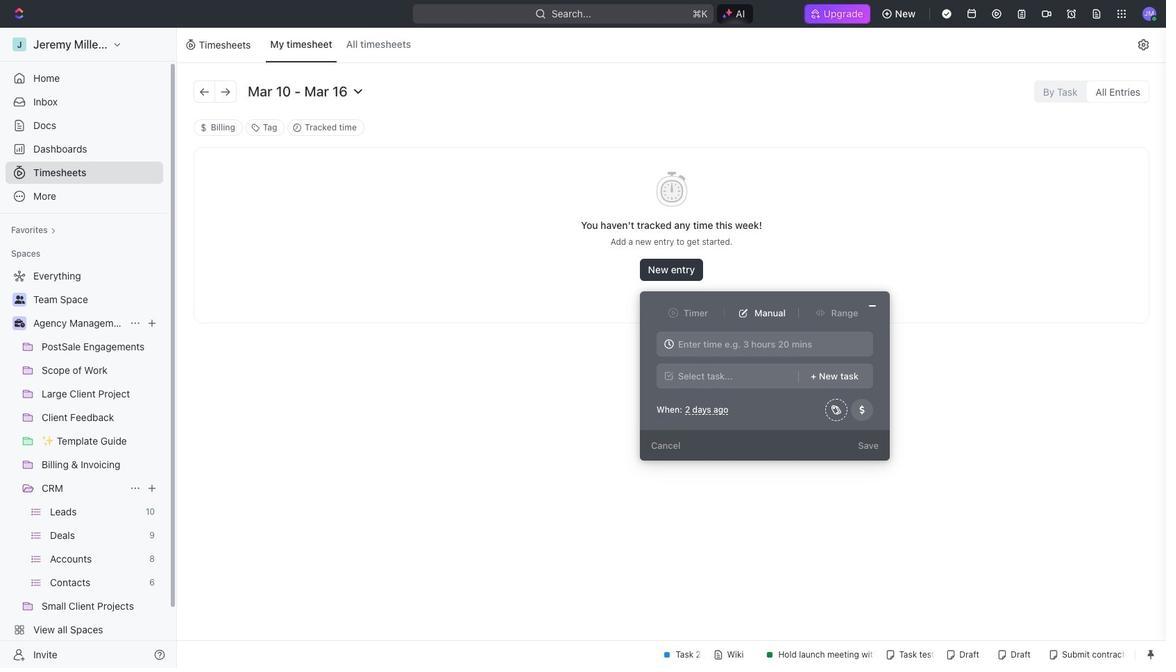 Task type: vqa. For each thing, say whether or not it's contained in the screenshot.
Jacob Simon's Workspace, , element
no



Task type: locate. For each thing, give the bounding box(es) containing it.
sidebar navigation
[[0, 28, 177, 668]]

tree inside sidebar navigation
[[6, 265, 163, 665]]

tree
[[6, 265, 163, 665]]

business time image
[[14, 319, 25, 328]]



Task type: describe. For each thing, give the bounding box(es) containing it.
Enter time e.g. 3 hours 20 mins text field
[[656, 332, 873, 357]]



